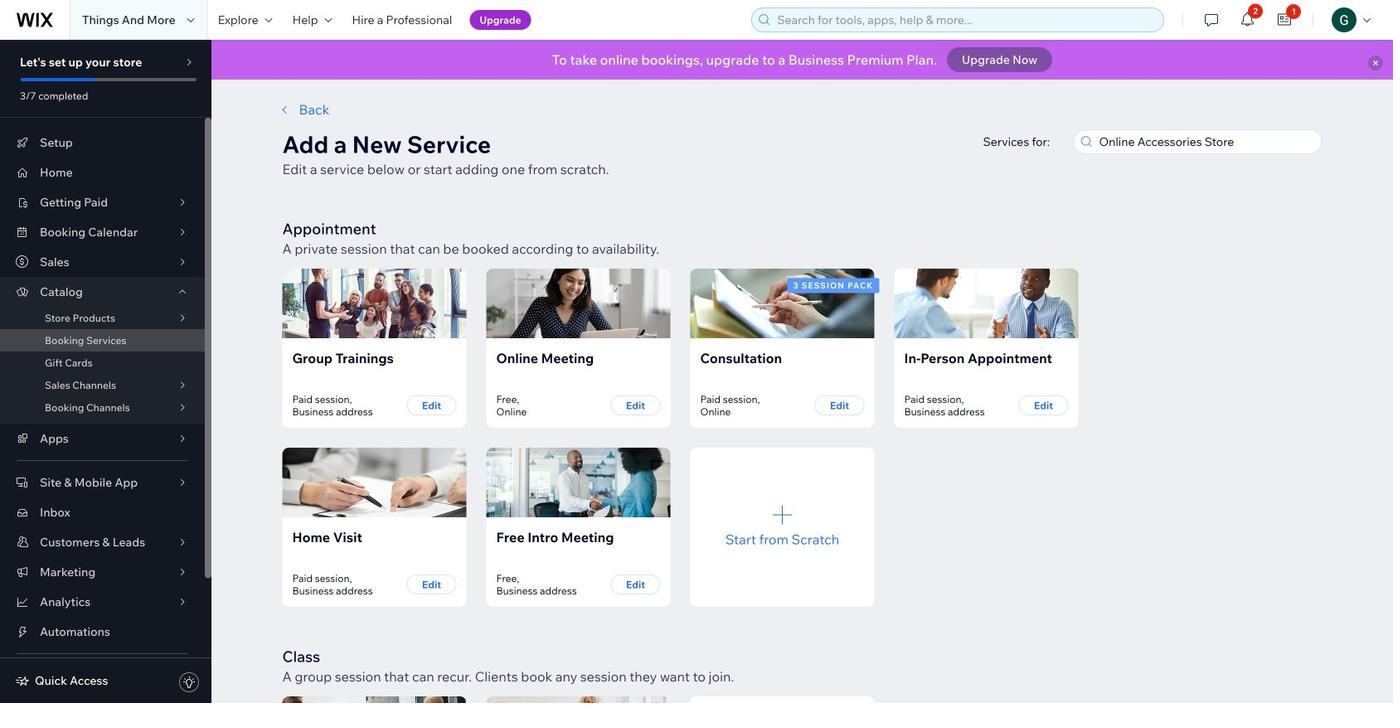 Task type: vqa. For each thing, say whether or not it's contained in the screenshot.
ALERT at top
yes



Task type: locate. For each thing, give the bounding box(es) containing it.
alert
[[212, 40, 1394, 80]]



Task type: describe. For each thing, give the bounding box(es) containing it.
Enter the type of business field
[[1095, 130, 1317, 153]]

Search for tools, apps, help & more... field
[[773, 8, 1159, 32]]

sidebar element
[[0, 40, 212, 703]]



